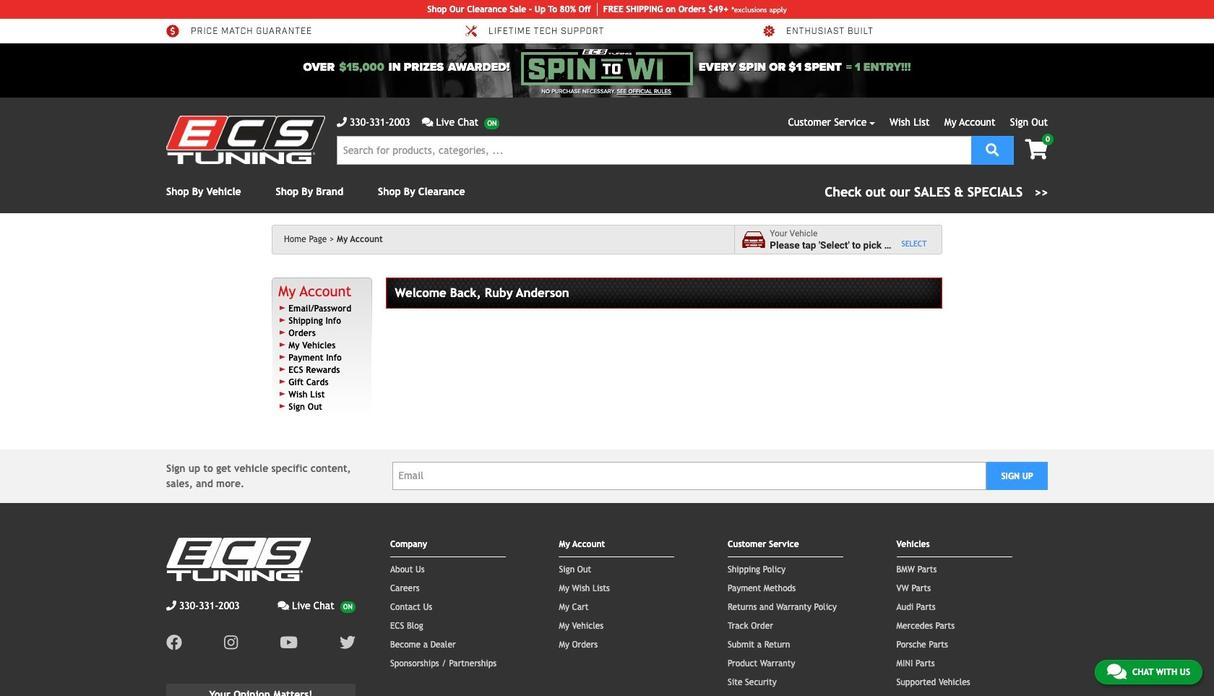 Task type: vqa. For each thing, say whether or not it's contained in the screenshot.
leftmost 'My'
no



Task type: locate. For each thing, give the bounding box(es) containing it.
ecs tuning image
[[166, 116, 325, 164], [166, 538, 311, 581]]

youtube logo image
[[280, 635, 298, 650]]

comments image
[[422, 117, 433, 127], [278, 601, 289, 611], [1108, 663, 1127, 680]]

phone image
[[337, 117, 347, 127]]

1 vertical spatial ecs tuning image
[[166, 538, 311, 581]]

search image
[[987, 143, 1000, 156]]

0 horizontal spatial comments image
[[278, 601, 289, 611]]

Search text field
[[337, 136, 972, 165]]

2 ecs tuning image from the top
[[166, 538, 311, 581]]

comments image for phone image in the left top of the page
[[422, 117, 433, 127]]

2 horizontal spatial comments image
[[1108, 663, 1127, 680]]

0 vertical spatial comments image
[[422, 117, 433, 127]]

1 vertical spatial comments image
[[278, 601, 289, 611]]

0 vertical spatial ecs tuning image
[[166, 116, 325, 164]]

1 ecs tuning image from the top
[[166, 116, 325, 164]]

1 horizontal spatial comments image
[[422, 117, 433, 127]]

facebook logo image
[[166, 635, 182, 650]]

twitter logo image
[[340, 635, 356, 650]]

comments image for phone icon
[[278, 601, 289, 611]]



Task type: describe. For each thing, give the bounding box(es) containing it.
phone image
[[166, 601, 176, 611]]

ecs tuning 'spin to win' contest logo image
[[521, 49, 694, 85]]

2 vertical spatial comments image
[[1108, 663, 1127, 680]]

shopping cart image
[[1026, 140, 1049, 160]]

Email email field
[[392, 462, 987, 490]]

instagram logo image
[[224, 635, 238, 650]]



